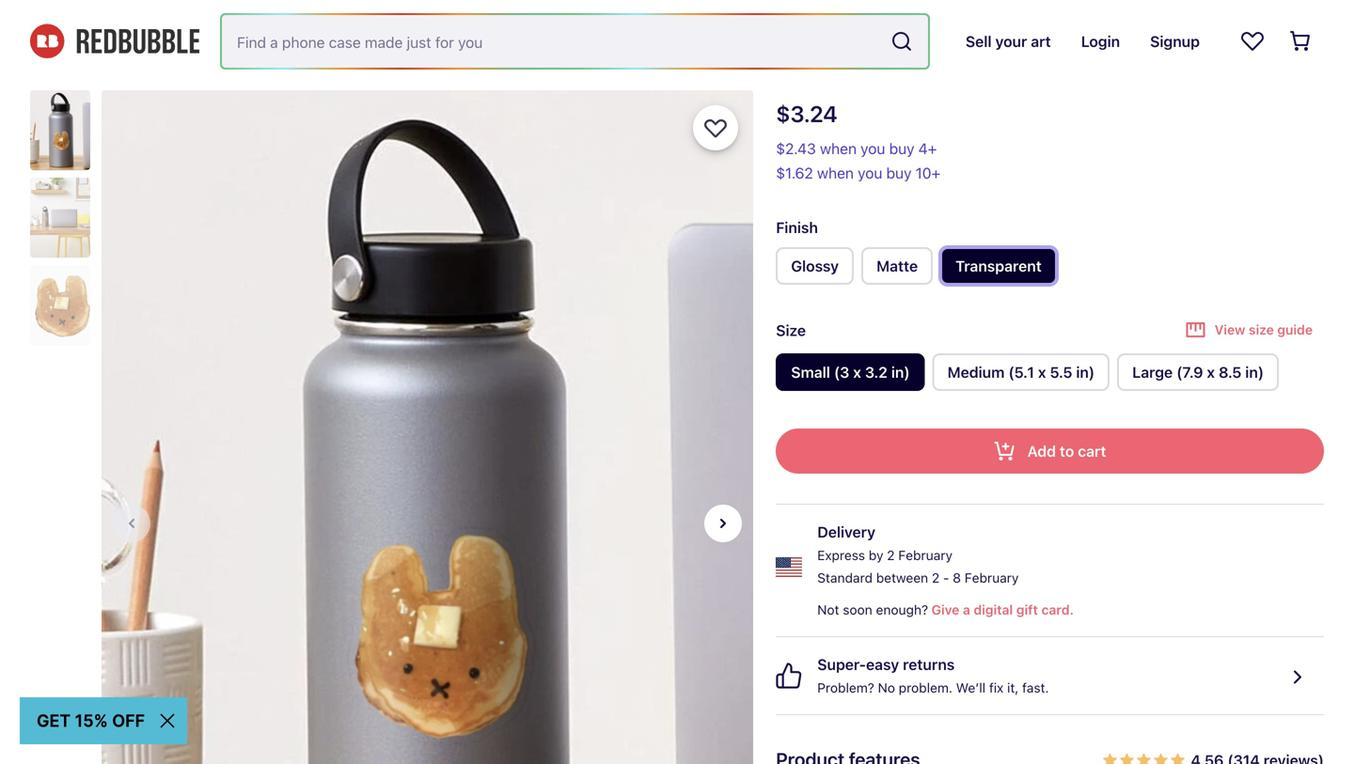 Task type: locate. For each thing, give the bounding box(es) containing it.
st3gasaurous
[[948, 47, 1035, 62]]

st3gasaurous link
[[948, 43, 1035, 66]]

1 horizontal spatial february
[[965, 570, 1019, 586]]

flag of us image
[[776, 554, 802, 581]]

gift
[[1016, 602, 1038, 618]]

problem?
[[817, 680, 874, 696]]

digital
[[974, 602, 1013, 618]]

super-easy returns problem? no problem. we'll fix it, fast.
[[817, 656, 1049, 696]]

buy left the 10+
[[886, 164, 912, 182]]

express
[[817, 548, 865, 563]]

we'll
[[956, 680, 986, 696]]

1 vertical spatial you
[[858, 164, 882, 182]]

problem.
[[899, 680, 953, 696]]

miffy pancake  sticker
[[776, 9, 962, 32]]

Search term search field
[[222, 15, 883, 68]]

fix
[[989, 680, 1004, 696]]

$2.43 when you buy 4+ $1.62 when you buy 10+
[[776, 140, 941, 182]]

enough?
[[876, 602, 928, 618]]

february
[[898, 548, 953, 563], [965, 570, 1019, 586]]

finish
[[776, 219, 818, 236]]

when right $2.43
[[820, 140, 857, 158]]

$1.62
[[776, 164, 813, 182]]

1 vertical spatial when
[[817, 164, 854, 182]]

february up "digital"
[[965, 570, 1019, 586]]

finish option group
[[776, 247, 1324, 292]]

by up between
[[869, 548, 883, 563]]

2 up between
[[887, 548, 895, 563]]

you
[[861, 140, 885, 158], [858, 164, 882, 182]]

0 vertical spatial buy
[[889, 140, 914, 158]]

you left the 10+
[[858, 164, 882, 182]]

and
[[875, 47, 897, 62]]

by
[[930, 47, 945, 62], [869, 548, 883, 563]]

1 vertical spatial 2
[[932, 570, 940, 586]]

buy
[[889, 140, 914, 158], [886, 164, 912, 182]]

1 vertical spatial february
[[965, 570, 1019, 586]]

1 horizontal spatial 2
[[932, 570, 940, 586]]

you left 4+
[[861, 140, 885, 158]]

1 vertical spatial by
[[869, 548, 883, 563]]

by right sold
[[930, 47, 945, 62]]

give a digital gift card. link
[[928, 599, 1074, 622]]

card.
[[1041, 602, 1074, 618]]

4+
[[918, 140, 937, 158]]

0 vertical spatial when
[[820, 140, 857, 158]]

None radio
[[861, 247, 933, 285], [1117, 354, 1279, 391], [861, 247, 933, 285], [1117, 354, 1279, 391]]

buy left 4+
[[889, 140, 914, 158]]

0 vertical spatial by
[[930, 47, 945, 62]]

standard
[[817, 570, 873, 586]]

when right '$1.62'
[[817, 164, 854, 182]]

None field
[[222, 15, 928, 68]]

size
[[776, 322, 806, 339]]

0 vertical spatial you
[[861, 140, 885, 158]]

0 vertical spatial february
[[898, 548, 953, 563]]

0 horizontal spatial 2
[[887, 548, 895, 563]]

2
[[887, 548, 895, 563], [932, 570, 940, 586]]

2 left -
[[932, 570, 940, 586]]

february up -
[[898, 548, 953, 563]]

0 horizontal spatial february
[[898, 548, 953, 563]]

None radio
[[776, 247, 854, 285], [940, 247, 1057, 285], [776, 354, 925, 391], [932, 354, 1110, 391], [776, 247, 854, 285], [940, 247, 1057, 285], [776, 354, 925, 391], [932, 354, 1110, 391]]

when
[[820, 140, 857, 158], [817, 164, 854, 182]]

0 horizontal spatial by
[[869, 548, 883, 563]]

1 horizontal spatial by
[[930, 47, 945, 62]]

not soon enough? give a digital gift card.
[[817, 602, 1074, 618]]



Task type: vqa. For each thing, say whether or not it's contained in the screenshot.
right by
yes



Task type: describe. For each thing, give the bounding box(es) containing it.
size option group
[[776, 354, 1324, 399]]

super-
[[817, 656, 866, 674]]

returns
[[903, 656, 955, 674]]

pancake
[[825, 9, 897, 32]]

designed and sold by st3gasaurous
[[814, 47, 1035, 62]]

$2.43
[[776, 140, 816, 158]]

between
[[876, 570, 928, 586]]

designed
[[814, 47, 871, 62]]

redbubble logo image
[[30, 24, 199, 59]]

sold
[[901, 47, 926, 62]]

-
[[943, 570, 949, 586]]

no
[[878, 680, 895, 696]]

0 vertical spatial 2
[[887, 548, 895, 563]]

easy
[[866, 656, 899, 674]]

give
[[931, 602, 959, 618]]

8
[[953, 570, 961, 586]]

soon
[[843, 602, 872, 618]]

10+
[[916, 164, 941, 182]]

fast.
[[1022, 680, 1049, 696]]

delivery express by 2 february standard between 2 - 8 february
[[817, 523, 1019, 586]]

a
[[963, 602, 970, 618]]

delivery
[[817, 523, 875, 541]]

sticker
[[902, 9, 962, 32]]

1 vertical spatial buy
[[886, 164, 912, 182]]

not
[[817, 602, 839, 618]]

miffy
[[776, 9, 820, 32]]

it,
[[1007, 680, 1019, 696]]

$3.24
[[776, 101, 837, 127]]

by inside delivery express by 2 february standard between 2 - 8 february
[[869, 548, 883, 563]]



